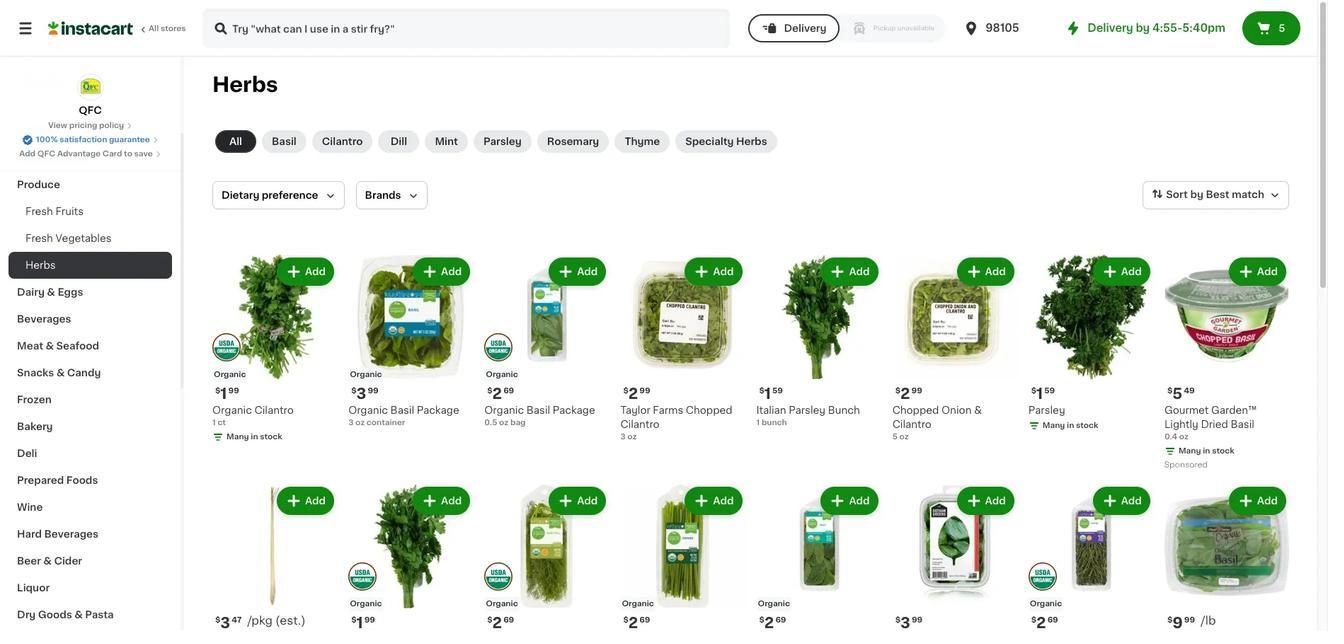Task type: locate. For each thing, give the bounding box(es) containing it.
& for cider
[[43, 557, 52, 566]]

0 vertical spatial many in stock
[[1043, 422, 1099, 430]]

many in stock for 5
[[1179, 448, 1235, 455]]

again
[[72, 47, 100, 57]]

frozen link
[[8, 387, 172, 414]]

2 horizontal spatial many in stock
[[1179, 448, 1235, 455]]

100%
[[36, 136, 58, 144]]

99
[[228, 387, 239, 395], [368, 387, 379, 395], [640, 387, 650, 395], [912, 387, 922, 395], [364, 617, 375, 625], [912, 617, 923, 625], [1184, 617, 1195, 625]]

all left basil link
[[229, 137, 242, 147]]

0 horizontal spatial herbs
[[25, 261, 56, 270]]

0 vertical spatial beverages
[[17, 314, 71, 324]]

2 $ 1 59 from the left
[[1031, 387, 1055, 402]]

in for 1
[[251, 433, 258, 441]]

Search field
[[204, 10, 729, 47]]

all link
[[215, 130, 256, 153]]

qfc inside 'link'
[[79, 106, 102, 115]]

0 vertical spatial 5
[[1279, 23, 1285, 33]]

$ inside $ 5 49
[[1167, 387, 1173, 395]]

dill
[[391, 137, 407, 147]]

1 horizontal spatial $ 2 99
[[895, 387, 922, 402]]

1 horizontal spatial stock
[[1076, 422, 1099, 430]]

many inside the product group
[[1179, 448, 1201, 455]]

0 horizontal spatial all
[[149, 25, 159, 33]]

1 vertical spatial 5
[[1173, 387, 1183, 402]]

1 horizontal spatial herbs
[[212, 74, 278, 95]]

2 vertical spatial in
[[1203, 448, 1210, 455]]

1 vertical spatial $ 3 99
[[895, 616, 923, 631]]

2 horizontal spatial in
[[1203, 448, 1210, 455]]

qfc up view pricing policy link
[[79, 106, 102, 115]]

cilantro inside chopped onion & cilantro 5 oz
[[893, 420, 932, 430]]

$
[[215, 387, 220, 395], [351, 387, 356, 395], [487, 387, 493, 395], [623, 387, 629, 395], [759, 387, 765, 395], [895, 387, 901, 395], [1031, 387, 1037, 395], [1167, 387, 1173, 395], [215, 617, 220, 625], [351, 617, 356, 625], [487, 617, 493, 625], [623, 617, 629, 625], [759, 617, 765, 625], [895, 617, 901, 625], [1031, 617, 1037, 625], [1167, 617, 1173, 625]]

1 inside organic cilantro 1 ct
[[212, 419, 216, 427]]

1 horizontal spatial 59
[[1045, 387, 1055, 395]]

lightly
[[1165, 420, 1199, 430]]

0 vertical spatial all
[[149, 25, 159, 33]]

qfc down 100%
[[37, 150, 55, 158]]

1 vertical spatial herbs
[[736, 137, 767, 147]]

$ 3 99
[[351, 387, 379, 402], [895, 616, 923, 631]]

cilantro link
[[312, 130, 373, 153]]

by right the 'sort'
[[1191, 190, 1204, 200]]

beverages inside 'link'
[[17, 314, 71, 324]]

package for 2
[[553, 406, 595, 416]]

1 horizontal spatial delivery
[[1088, 23, 1133, 33]]

9
[[1173, 616, 1183, 631]]

lists
[[40, 76, 64, 86]]

candy
[[67, 368, 101, 378]]

organic basil package 0.5 oz bag
[[484, 406, 595, 427]]

buy it again link
[[8, 38, 172, 67]]

3
[[356, 387, 366, 402], [348, 419, 354, 427], [621, 433, 626, 441], [220, 616, 230, 631], [901, 616, 910, 631]]

2 horizontal spatial parsley
[[1029, 406, 1065, 416]]

chopped right farms
[[686, 406, 733, 416]]

0 horizontal spatial $ 1 59
[[759, 387, 783, 402]]

1 vertical spatial stock
[[260, 433, 282, 441]]

stock for 1
[[260, 433, 282, 441]]

$ 2 99 up taylor
[[623, 387, 650, 402]]

recipes link
[[8, 118, 172, 144]]

item badge image
[[484, 333, 513, 362], [348, 563, 377, 591]]

0 vertical spatial item badge image
[[484, 333, 513, 362]]

0 horizontal spatial 59
[[773, 387, 783, 395]]

herbs up all link on the left top of the page
[[212, 74, 278, 95]]

0 vertical spatial many
[[1043, 422, 1065, 430]]

hard beverages
[[17, 530, 98, 540]]

herbs up dairy & eggs
[[25, 261, 56, 270]]

0 horizontal spatial chopped
[[686, 406, 733, 416]]

0 horizontal spatial package
[[417, 406, 459, 416]]

0 vertical spatial herbs
[[212, 74, 278, 95]]

None search field
[[203, 8, 730, 48]]

herbs inside herbs link
[[25, 261, 56, 270]]

& for seafood
[[46, 341, 54, 351]]

ct
[[218, 419, 226, 427]]

1 horizontal spatial $ 1 99
[[351, 616, 375, 631]]

cilantro inside the taylor farms chopped cilantro 3 oz
[[621, 420, 660, 430]]

2 package from the left
[[553, 406, 595, 416]]

5 inside the product group
[[1173, 387, 1183, 402]]

0 horizontal spatial many in stock
[[227, 433, 282, 441]]

add qfc advantage card to save link
[[19, 149, 161, 160]]

1 59 from the left
[[773, 387, 783, 395]]

1 horizontal spatial 5
[[1173, 387, 1183, 402]]

0 horizontal spatial item badge image
[[348, 563, 377, 591]]

policy
[[99, 122, 124, 130]]

fresh fruits link
[[8, 198, 172, 225]]

2 fresh from the top
[[25, 234, 53, 244]]

parsley inside italian parsley bunch 1 bunch
[[789, 406, 826, 416]]

1 $ 2 99 from the left
[[623, 387, 650, 402]]

fresh
[[25, 207, 53, 217], [25, 234, 53, 244]]

taylor
[[621, 406, 650, 416]]

item badge image for 1
[[348, 563, 377, 591]]

1 horizontal spatial parsley
[[789, 406, 826, 416]]

vegetables
[[56, 234, 112, 244]]

in inside the product group
[[1203, 448, 1210, 455]]

italian
[[757, 406, 786, 416]]

view
[[48, 122, 67, 130]]

seafood
[[56, 341, 99, 351]]

all for all stores
[[149, 25, 159, 33]]

0 horizontal spatial in
[[251, 433, 258, 441]]

thanksgiving link
[[8, 144, 172, 171]]

2 $ 2 99 from the left
[[895, 387, 922, 402]]

49
[[1184, 387, 1195, 395]]

3 inside organic basil package 3 oz container
[[348, 419, 354, 427]]

beer & cider
[[17, 557, 82, 566]]

1 vertical spatial fresh
[[25, 234, 53, 244]]

0 horizontal spatial stock
[[260, 433, 282, 441]]

& for candy
[[56, 368, 65, 378]]

1 vertical spatial item badge image
[[348, 563, 377, 591]]

it
[[62, 47, 69, 57]]

1 vertical spatial many
[[227, 433, 249, 441]]

$ 2 99 up chopped onion & cilantro 5 oz
[[895, 387, 922, 402]]

0 horizontal spatial many
[[227, 433, 249, 441]]

$ 1 59
[[759, 387, 783, 402], [1031, 387, 1055, 402]]

2 horizontal spatial 5
[[1279, 23, 1285, 33]]

rosemary link
[[537, 130, 609, 153]]

$3.47 per package (estimated) element
[[212, 615, 337, 632]]

0 horizontal spatial item badge image
[[212, 333, 241, 362]]

delivery inside delivery by 4:55-5:40pm 'link'
[[1088, 23, 1133, 33]]

1 horizontal spatial in
[[1067, 422, 1074, 430]]

mint link
[[425, 130, 468, 153]]

stock inside the product group
[[1212, 448, 1235, 455]]

1 vertical spatial many in stock
[[227, 433, 282, 441]]

0 vertical spatial in
[[1067, 422, 1074, 430]]

produce
[[17, 180, 60, 190]]

/pkg
[[247, 615, 273, 627]]

by left 4:55-
[[1136, 23, 1150, 33]]

0 horizontal spatial qfc
[[37, 150, 55, 158]]

package inside organic basil package 3 oz container
[[417, 406, 459, 416]]

98105 button
[[963, 8, 1048, 48]]

package inside organic basil package 0.5 oz bag
[[553, 406, 595, 416]]

0 vertical spatial fresh
[[25, 207, 53, 217]]

1 package from the left
[[417, 406, 459, 416]]

dairy & eggs link
[[8, 279, 172, 306]]

fresh for fresh vegetables
[[25, 234, 53, 244]]

fresh for fresh fruits
[[25, 207, 53, 217]]

herbs right specialty
[[736, 137, 767, 147]]

2 59 from the left
[[1045, 387, 1055, 395]]

1 horizontal spatial qfc
[[79, 106, 102, 115]]

2 horizontal spatial stock
[[1212, 448, 1235, 455]]

beverages
[[17, 314, 71, 324], [44, 530, 98, 540]]

product group
[[212, 255, 337, 446], [348, 255, 473, 429], [484, 255, 609, 429], [621, 255, 745, 443], [757, 255, 881, 429], [893, 255, 1017, 443], [1029, 255, 1153, 435], [1165, 255, 1289, 473], [212, 484, 337, 632], [348, 484, 473, 632], [484, 484, 609, 632], [621, 484, 745, 632], [757, 484, 881, 632], [893, 484, 1017, 632], [1029, 484, 1153, 632], [1165, 484, 1289, 632]]

chopped inside the taylor farms chopped cilantro 3 oz
[[686, 406, 733, 416]]

all left stores
[[149, 25, 159, 33]]

1 horizontal spatial chopped
[[893, 406, 939, 416]]

herbs
[[212, 74, 278, 95], [736, 137, 767, 147], [25, 261, 56, 270]]

2 vertical spatial many
[[1179, 448, 1201, 455]]

1 $ 1 59 from the left
[[759, 387, 783, 402]]

1 vertical spatial in
[[251, 433, 258, 441]]

1 horizontal spatial all
[[229, 137, 242, 147]]

1 chopped from the left
[[686, 406, 733, 416]]

5 inside 5 button
[[1279, 23, 1285, 33]]

produce link
[[8, 171, 172, 198]]

delivery by 4:55-5:40pm
[[1088, 23, 1226, 33]]

oz inside gourmet garden™ lightly dried basil 0.4 oz
[[1180, 433, 1189, 441]]

bakery
[[17, 422, 53, 432]]

100% satisfaction guarantee button
[[22, 132, 159, 146]]

beverages up cider
[[44, 530, 98, 540]]

snacks & candy link
[[8, 360, 172, 387]]

dairy
[[17, 287, 45, 297]]

0 vertical spatial by
[[1136, 23, 1150, 33]]

2 horizontal spatial herbs
[[736, 137, 767, 147]]

by inside delivery by 4:55-5:40pm 'link'
[[1136, 23, 1150, 33]]

eggs
[[58, 287, 83, 297]]

instacart logo image
[[48, 20, 133, 37]]

2 vertical spatial 5
[[893, 433, 898, 441]]

beer & cider link
[[8, 548, 172, 575]]

by
[[1136, 23, 1150, 33], [1191, 190, 1204, 200]]

0 horizontal spatial $ 3 99
[[351, 387, 379, 402]]

fresh down produce
[[25, 207, 53, 217]]

hard
[[17, 530, 42, 540]]

gourmet
[[1165, 406, 1209, 416]]

basil inside organic basil package 0.5 oz bag
[[527, 406, 550, 416]]

all
[[149, 25, 159, 33], [229, 137, 242, 147]]

& left candy
[[56, 368, 65, 378]]

0 horizontal spatial $ 2 99
[[623, 387, 650, 402]]

3 inside $3.47 per package (estimated) element
[[220, 616, 230, 631]]

wine
[[17, 503, 43, 513]]

prepared foods
[[17, 476, 98, 486]]

1 vertical spatial all
[[229, 137, 242, 147]]

bunch
[[762, 419, 787, 427]]

package for 3
[[417, 406, 459, 416]]

$ inside $ 9 99
[[1167, 617, 1173, 625]]

delivery inside delivery button
[[784, 23, 827, 33]]

sort by
[[1166, 190, 1204, 200]]

item badge image
[[212, 333, 241, 362], [484, 563, 513, 591], [1029, 563, 1057, 591]]

many in stock inside the product group
[[1179, 448, 1235, 455]]

herbs link
[[8, 252, 172, 279]]

& right beer
[[43, 557, 52, 566]]

/pkg (est.)
[[247, 615, 306, 627]]

1 vertical spatial by
[[1191, 190, 1204, 200]]

2 chopped from the left
[[893, 406, 939, 416]]

many for 5
[[1179, 448, 1201, 455]]

add
[[19, 150, 35, 158], [305, 267, 326, 277], [441, 267, 462, 277], [577, 267, 598, 277], [713, 267, 734, 277], [849, 267, 870, 277], [985, 267, 1006, 277], [1121, 267, 1142, 277], [1257, 267, 1278, 277], [305, 496, 326, 506], [441, 496, 462, 506], [577, 496, 598, 506], [713, 496, 734, 506], [849, 496, 870, 506], [985, 496, 1006, 506], [1121, 496, 1142, 506], [1257, 496, 1278, 506]]

& left eggs
[[47, 287, 55, 297]]

0 vertical spatial qfc
[[79, 106, 102, 115]]

1 fresh from the top
[[25, 207, 53, 217]]

organic cilantro 1 ct
[[212, 406, 294, 427]]

$ 2 99 for taylor
[[623, 387, 650, 402]]

1 horizontal spatial by
[[1191, 190, 1204, 200]]

add qfc advantage card to save
[[19, 150, 153, 158]]

&
[[47, 287, 55, 297], [46, 341, 54, 351], [56, 368, 65, 378], [974, 406, 982, 416], [43, 557, 52, 566], [74, 610, 83, 620]]

brands button
[[356, 181, 427, 210]]

0 horizontal spatial delivery
[[784, 23, 827, 33]]

2 vertical spatial stock
[[1212, 448, 1235, 455]]

buy
[[40, 47, 60, 57]]

beverages down dairy & eggs
[[17, 314, 71, 324]]

0 horizontal spatial 5
[[893, 433, 898, 441]]

meat & seafood link
[[8, 333, 172, 360]]

foods
[[66, 476, 98, 486]]

1 horizontal spatial package
[[553, 406, 595, 416]]

& for eggs
[[47, 287, 55, 297]]

farms
[[653, 406, 683, 416]]

fresh down fresh fruits
[[25, 234, 53, 244]]

0 horizontal spatial parsley
[[484, 137, 522, 147]]

69
[[504, 387, 514, 395], [504, 617, 514, 625], [640, 617, 650, 625], [776, 617, 786, 625], [1048, 617, 1058, 625]]

2 horizontal spatial many
[[1179, 448, 1201, 455]]

0 horizontal spatial by
[[1136, 23, 1150, 33]]

2 vertical spatial many in stock
[[1179, 448, 1235, 455]]

& right onion
[[974, 406, 982, 416]]

by inside best match sort by field
[[1191, 190, 1204, 200]]

0 horizontal spatial $ 1 99
[[215, 387, 239, 402]]

1 horizontal spatial item badge image
[[484, 333, 513, 362]]

5 inside chopped onion & cilantro 5 oz
[[893, 433, 898, 441]]

2 vertical spatial herbs
[[25, 261, 56, 270]]

chopped left onion
[[893, 406, 939, 416]]

& right meat
[[46, 341, 54, 351]]

package
[[417, 406, 459, 416], [553, 406, 595, 416]]

1 horizontal spatial $ 1 59
[[1031, 387, 1055, 402]]

0.4
[[1165, 433, 1178, 441]]

hard beverages link
[[8, 521, 172, 548]]



Task type: describe. For each thing, give the bounding box(es) containing it.
meat
[[17, 341, 43, 351]]

lists link
[[8, 67, 172, 95]]

fresh fruits
[[25, 207, 84, 217]]

deli link
[[8, 440, 172, 467]]

delivery for delivery by 4:55-5:40pm
[[1088, 23, 1133, 33]]

organic inside organic basil package 3 oz container
[[348, 406, 388, 416]]

1 vertical spatial $ 1 99
[[351, 616, 375, 631]]

goods
[[38, 610, 72, 620]]

advantage
[[57, 150, 101, 158]]

2 horizontal spatial item badge image
[[1029, 563, 1057, 591]]

qfc logo image
[[77, 74, 104, 101]]

wine link
[[8, 494, 172, 521]]

pasta
[[85, 610, 114, 620]]

satisfaction
[[60, 136, 107, 144]]

card
[[103, 150, 122, 158]]

buy it again
[[40, 47, 100, 57]]

mint
[[435, 137, 458, 147]]

organic inside organic basil package 0.5 oz bag
[[484, 406, 524, 416]]

$ 2 99 for chopped
[[895, 387, 922, 402]]

/lb
[[1201, 615, 1216, 627]]

gourmet garden™ lightly dried basil 0.4 oz
[[1165, 406, 1257, 441]]

match
[[1232, 190, 1265, 200]]

container
[[367, 419, 405, 427]]

prepared foods link
[[8, 467, 172, 494]]

qfc link
[[77, 74, 104, 118]]

liquor
[[17, 583, 50, 593]]

1 horizontal spatial many
[[1043, 422, 1065, 430]]

add inside "add qfc advantage card to save" link
[[19, 150, 35, 158]]

oz inside organic basil package 3 oz container
[[355, 419, 365, 427]]

thanksgiving
[[17, 153, 85, 163]]

taylor farms chopped cilantro 3 oz
[[621, 406, 733, 441]]

herbs inside specialty herbs link
[[736, 137, 767, 147]]

by for delivery
[[1136, 23, 1150, 33]]

in for 5
[[1203, 448, 1210, 455]]

all stores
[[149, 25, 186, 33]]

stores
[[161, 25, 186, 33]]

service type group
[[749, 14, 946, 42]]

organic inside organic cilantro 1 ct
[[212, 406, 252, 416]]

59 for parsley
[[1045, 387, 1055, 395]]

1 vertical spatial qfc
[[37, 150, 55, 158]]

$9.99 per pound element
[[1165, 615, 1289, 632]]

rosemary
[[547, 137, 599, 147]]

guarantee
[[109, 136, 150, 144]]

& inside chopped onion & cilantro 5 oz
[[974, 406, 982, 416]]

chopped inside chopped onion & cilantro 5 oz
[[893, 406, 939, 416]]

many for 1
[[227, 433, 249, 441]]

specialty herbs
[[686, 137, 767, 147]]

view pricing policy link
[[48, 120, 132, 132]]

fruits
[[56, 207, 84, 217]]

1 horizontal spatial $ 3 99
[[895, 616, 923, 631]]

cider
[[54, 557, 82, 566]]

garden™
[[1211, 406, 1257, 416]]

product group containing 9
[[1165, 484, 1289, 632]]

1 horizontal spatial many in stock
[[1043, 422, 1099, 430]]

dried
[[1201, 420, 1228, 430]]

specialty herbs link
[[676, 130, 777, 153]]

organic basil package 3 oz container
[[348, 406, 459, 427]]

& left pasta
[[74, 610, 83, 620]]

47
[[232, 617, 242, 625]]

delivery for delivery
[[784, 23, 827, 33]]

parsley link
[[474, 130, 532, 153]]

by for sort
[[1191, 190, 1204, 200]]

$ 5 49
[[1167, 387, 1195, 402]]

stock for 5
[[1212, 448, 1235, 455]]

snacks
[[17, 368, 54, 378]]

0.5
[[484, 419, 497, 427]]

basil link
[[262, 130, 306, 153]]

view pricing policy
[[48, 122, 124, 130]]

4:55-
[[1153, 23, 1183, 33]]

fresh vegetables link
[[8, 225, 172, 252]]

dry
[[17, 610, 36, 620]]

basil inside gourmet garden™ lightly dried basil 0.4 oz
[[1231, 420, 1255, 430]]

cilantro inside organic cilantro 1 ct
[[255, 406, 294, 416]]

98105
[[986, 23, 1019, 33]]

many in stock for 1
[[227, 433, 282, 441]]

preference
[[262, 190, 318, 200]]

$ 1 59 for italian parsley bunch
[[759, 387, 783, 402]]

onion
[[942, 406, 972, 416]]

oz inside organic basil package 0.5 oz bag
[[499, 419, 509, 427]]

snacks & candy
[[17, 368, 101, 378]]

best match
[[1206, 190, 1265, 200]]

all for all
[[229, 137, 242, 147]]

pricing
[[69, 122, 97, 130]]

$ 3 47
[[215, 616, 242, 631]]

$ inside $ 3 47
[[215, 617, 220, 625]]

sort
[[1166, 190, 1188, 200]]

to
[[124, 150, 132, 158]]

5 button
[[1243, 11, 1301, 45]]

$ 1 59 for parsley
[[1031, 387, 1055, 402]]

1 vertical spatial beverages
[[44, 530, 98, 540]]

bunch
[[828, 406, 860, 416]]

oz inside the taylor farms chopped cilantro 3 oz
[[628, 433, 637, 441]]

59 for italian parsley bunch
[[773, 387, 783, 395]]

oz inside chopped onion & cilantro 5 oz
[[900, 433, 909, 441]]

3 inside the taylor farms chopped cilantro 3 oz
[[621, 433, 626, 441]]

dry goods & pasta
[[17, 610, 114, 620]]

1 inside italian parsley bunch 1 bunch
[[757, 419, 760, 427]]

dietary preference button
[[212, 181, 345, 210]]

0 vertical spatial stock
[[1076, 422, 1099, 430]]

Best match Sort by field
[[1143, 181, 1289, 210]]

beer
[[17, 557, 41, 566]]

5:40pm
[[1183, 23, 1226, 33]]

dietary
[[222, 190, 259, 200]]

sponsored badge image
[[1165, 461, 1207, 470]]

italian parsley bunch 1 bunch
[[757, 406, 860, 427]]

99 inside $ 9 99
[[1184, 617, 1195, 625]]

100% satisfaction guarantee
[[36, 136, 150, 144]]

best
[[1206, 190, 1230, 200]]

0 vertical spatial $ 3 99
[[351, 387, 379, 402]]

item badge image for organic basil package
[[484, 333, 513, 362]]

product group containing 5
[[1165, 255, 1289, 473]]

delivery button
[[749, 14, 839, 42]]

1 horizontal spatial item badge image
[[484, 563, 513, 591]]

save
[[134, 150, 153, 158]]

basil inside organic basil package 3 oz container
[[391, 406, 414, 416]]

prepared
[[17, 476, 64, 486]]

delivery by 4:55-5:40pm link
[[1065, 20, 1226, 37]]

0 vertical spatial $ 1 99
[[215, 387, 239, 402]]



Task type: vqa. For each thing, say whether or not it's contained in the screenshot.


